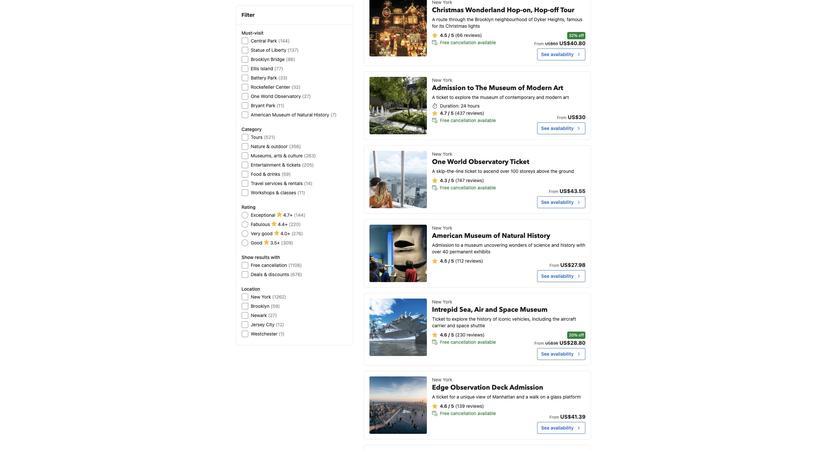 Task type: describe. For each thing, give the bounding box(es) containing it.
0 horizontal spatial american
[[251, 112, 271, 118]]

good
[[251, 240, 263, 246]]

cancellation up the "deals & discounts (676)" on the bottom
[[262, 263, 287, 268]]

york for edge
[[443, 377, 453, 383]]

(676)
[[291, 272, 302, 278]]

0 vertical spatial christmas
[[432, 5, 464, 14]]

(230
[[456, 332, 466, 338]]

free cancellation available for intrepid
[[440, 340, 496, 345]]

free cancellation available for edge
[[440, 411, 496, 417]]

skip-
[[437, 168, 447, 174]]

see availability for admission to the museum of modern art
[[542, 125, 574, 131]]

2 available from the top
[[478, 118, 496, 123]]

4.7 / 5 (437 reviews)
[[440, 110, 485, 116]]

32%
[[569, 33, 578, 38]]

/ left (112
[[449, 258, 450, 264]]

drinks
[[267, 171, 280, 177]]

(263)
[[304, 153, 316, 159]]

nature
[[251, 144, 265, 149]]

fabulous
[[251, 222, 270, 227]]

including
[[532, 316, 552, 322]]

sea,
[[460, 306, 473, 314]]

us$30
[[568, 114, 586, 120]]

& up classes
[[284, 181, 287, 186]]

rockefeller
[[251, 84, 275, 90]]

duration:
[[440, 103, 460, 109]]

free for intrepid sea, air and space museum
[[440, 340, 450, 345]]

free for edge observation deck admission
[[440, 411, 450, 417]]

ticket for to
[[437, 94, 449, 100]]

see for one world observatory ticket
[[542, 199, 550, 205]]

observation
[[451, 383, 490, 392]]

2 hop- from the left
[[535, 5, 550, 14]]

(86)
[[286, 57, 295, 62]]

ticket inside new york edge observation deck admission a ticket for a unique view of manhattan and a walk on a glass platform
[[437, 394, 449, 400]]

& right arts
[[284, 153, 287, 159]]

24
[[461, 103, 467, 109]]

city
[[266, 322, 275, 328]]

see for edge observation deck admission
[[542, 425, 550, 431]]

us$36
[[546, 341, 559, 346]]

new york american museum of natural history admission to a museum uncovering wonders of science and history with over 40 permanent exhibits
[[432, 225, 586, 255]]

new for american
[[432, 225, 442, 231]]

the
[[476, 83, 488, 92]]

from inside '32% off from us$60 us$40.80'
[[535, 41, 544, 46]]

4.4+
[[278, 222, 288, 227]]

new for intrepid
[[432, 299, 442, 305]]

reviews) for on,
[[464, 32, 482, 38]]

to inside new york one world observatory ticket a skip-the-line ticket to ascend over 100 storeys above the ground
[[478, 168, 483, 174]]

/ for edge observation deck admission
[[449, 404, 450, 409]]

new york (1262)
[[251, 294, 286, 300]]

bryant park (11)
[[251, 103, 285, 108]]

food
[[251, 171, 262, 177]]

of inside the new york intrepid sea, air and space museum ticket to explore the history of iconic vehicles, including the aircraft carrier and space shuttle
[[493, 316, 497, 322]]

westchester
[[251, 331, 278, 337]]

0 vertical spatial history
[[314, 112, 329, 118]]

over inside new york american museum of natural history admission to a museum uncovering wonders of science and history with over 40 permanent exhibits
[[432, 249, 442, 255]]

off for christmas wonderland hop-on, hop-off tour
[[579, 33, 584, 38]]

exceptional
[[251, 212, 276, 218]]

history inside new york american museum of natural history admission to a museum uncovering wonders of science and history with over 40 permanent exhibits
[[528, 231, 551, 240]]

museum down bryant park (11)
[[272, 112, 291, 118]]

the left aircraft
[[553, 316, 560, 322]]

tours (521)
[[251, 134, 275, 140]]

see availability for christmas wonderland hop-on, hop-off tour
[[542, 51, 574, 57]]

classes
[[281, 190, 296, 196]]

of up contemporary
[[518, 83, 525, 92]]

to inside new york american museum of natural history admission to a museum uncovering wonders of science and history with over 40 permanent exhibits
[[456, 242, 460, 248]]

ticket inside the new york intrepid sea, air and space museum ticket to explore the history of iconic vehicles, including the aircraft carrier and space shuttle
[[432, 316, 445, 322]]

reviews) down hours
[[467, 110, 485, 116]]

new for admission
[[432, 77, 442, 83]]

3.5+ (309)
[[270, 240, 293, 246]]

lights
[[469, 23, 480, 29]]

from us$41.39
[[550, 414, 586, 420]]

4.6 / 5 (139 reviews)
[[440, 404, 484, 409]]

4.5 / 5 (66 reviews)
[[440, 32, 482, 38]]

a inside new york american museum of natural history admission to a museum uncovering wonders of science and history with over 40 permanent exhibits
[[461, 242, 464, 248]]

on
[[541, 394, 546, 400]]

ticket inside new york one world observatory ticket a skip-the-line ticket to ascend over 100 storeys above the ground
[[510, 157, 530, 166]]

1 vertical spatial (11)
[[298, 190, 305, 196]]

heights,
[[548, 16, 566, 22]]

vehicles,
[[513, 316, 531, 322]]

5 left (112
[[451, 258, 454, 264]]

neighbourhood
[[495, 16, 528, 22]]

battery park (33)
[[251, 75, 288, 81]]

a right on
[[547, 394, 550, 400]]

american museum of natural history (7)
[[251, 112, 337, 118]]

from for edge observation deck admission
[[550, 415, 559, 420]]

(7)
[[331, 112, 337, 118]]

5 for christmas wonderland hop-on, hop-off tour
[[451, 32, 454, 38]]

modern
[[546, 94, 562, 100]]

with inside new york american museum of natural history admission to a museum uncovering wonders of science and history with over 40 permanent exhibits
[[577, 242, 586, 248]]

the up shuttle
[[469, 316, 476, 322]]

4.6 / 5 (230 reviews)
[[440, 332, 485, 338]]

available for world
[[478, 185, 496, 191]]

central
[[251, 38, 266, 44]]

admission inside new york edge observation deck admission a ticket for a unique view of manhattan and a walk on a glass platform
[[510, 383, 544, 392]]

from for one world observatory ticket
[[549, 189, 559, 194]]

cancellation for one
[[451, 185, 477, 191]]

free cancellation available for one
[[440, 185, 496, 191]]

to inside the new york intrepid sea, air and space museum ticket to explore the history of iconic vehicles, including the aircraft carrier and space shuttle
[[447, 316, 451, 322]]

4.6 for intrepid
[[440, 332, 448, 338]]

of left contemporary
[[500, 94, 504, 100]]

(437
[[455, 110, 465, 116]]

0 vertical spatial (144)
[[278, 38, 290, 44]]

see availability for american museum of natural history
[[542, 273, 574, 279]]

the inside christmas wonderland hop-on, hop-off tour a route through the brooklyn neighbourhood of dyker heights, famous for its christmas lights
[[467, 16, 474, 22]]

(12)
[[276, 322, 284, 328]]

air
[[475, 306, 484, 314]]

availability for admission to the museum of modern art
[[551, 125, 574, 131]]

center
[[276, 84, 290, 90]]

one world observatory ticket image
[[370, 151, 427, 208]]

location
[[242, 286, 260, 292]]

very
[[251, 231, 261, 237]]

(220)
[[289, 222, 301, 227]]

view
[[476, 394, 486, 400]]

from for admission to the museum of modern art
[[557, 115, 567, 120]]

of inside christmas wonderland hop-on, hop-off tour a route through the brooklyn neighbourhood of dyker heights, famous for its christmas lights
[[529, 16, 533, 22]]

a up the (139
[[457, 394, 459, 400]]

intrepid
[[432, 306, 458, 314]]

for inside new york edge observation deck admission a ticket for a unique view of manhattan and a walk on a glass platform
[[450, 394, 456, 400]]

brooklyn inside christmas wonderland hop-on, hop-off tour a route through the brooklyn neighbourhood of dyker heights, famous for its christmas lights
[[475, 16, 494, 22]]

christmas wonderland hop-on, hop-off tour a route through the brooklyn neighbourhood of dyker heights, famous for its christmas lights
[[432, 5, 583, 29]]

free up deals
[[251, 263, 260, 268]]

see availability for edge observation deck admission
[[542, 425, 574, 431]]

see for admission to the museum of modern art
[[542, 125, 550, 131]]

/ right 4.7
[[448, 110, 450, 116]]

island
[[261, 66, 273, 71]]

(66
[[456, 32, 463, 38]]

museum inside the new york intrepid sea, air and space museum ticket to explore the history of iconic vehicles, including the aircraft carrier and space shuttle
[[520, 306, 548, 314]]

us$43.55
[[560, 188, 586, 194]]

museum inside new york american museum of natural history admission to a museum uncovering wonders of science and history with over 40 permanent exhibits
[[465, 242, 483, 248]]

american museum of natural history image
[[370, 225, 427, 282]]

one world observatory (27)
[[251, 94, 311, 99]]

see for intrepid sea, air and space museum
[[542, 351, 550, 357]]

observatory inside new york one world observatory ticket a skip-the-line ticket to ascend over 100 storeys above the ground
[[469, 157, 509, 166]]

ground
[[559, 168, 574, 174]]

a left walk
[[526, 394, 529, 400]]

bryant
[[251, 103, 265, 108]]

off for intrepid sea, air and space museum
[[579, 333, 584, 338]]

availability for christmas wonderland hop-on, hop-off tour
[[551, 51, 574, 57]]

science
[[534, 242, 551, 248]]

(32)
[[292, 84, 301, 90]]

admission to the museum of modern art image
[[370, 77, 427, 134]]

museums, arts & culture (263)
[[251, 153, 316, 159]]

us$28.80
[[560, 340, 586, 346]]

from for american museum of natural history
[[550, 263, 559, 268]]

cancellation down 4.7 / 5 (437 reviews)
[[451, 118, 477, 123]]

(112
[[456, 258, 464, 264]]

aircraft
[[561, 316, 576, 322]]

new york intrepid sea, air and space museum ticket to explore the history of iconic vehicles, including the aircraft carrier and space shuttle
[[432, 299, 576, 329]]

us$60
[[546, 41, 558, 46]]

iconic
[[499, 316, 511, 322]]

wonderland
[[466, 5, 506, 14]]

4.7
[[440, 110, 447, 116]]

admission inside new york admission to the museum of modern art a ticket to explore the museum of contemporary and modern art
[[432, 83, 466, 92]]

5 for one world observatory ticket
[[451, 178, 454, 183]]

above
[[537, 168, 550, 174]]

museum inside new york admission to the museum of modern art a ticket to explore the museum of contemporary and modern art
[[480, 94, 499, 100]]

edge
[[432, 383, 449, 392]]

(1262)
[[272, 294, 286, 300]]

storeys
[[520, 168, 536, 174]]

reviews) for observation
[[466, 404, 484, 409]]

history inside the new york intrepid sea, air and space museum ticket to explore the history of iconic vehicles, including the aircraft carrier and space shuttle
[[477, 316, 492, 322]]

natural inside new york american museum of natural history admission to a museum uncovering wonders of science and history with over 40 permanent exhibits
[[502, 231, 526, 240]]

cancellation for intrepid
[[451, 340, 477, 345]]

a inside christmas wonderland hop-on, hop-off tour a route through the brooklyn neighbourhood of dyker heights, famous for its christmas lights
[[432, 16, 435, 22]]

rockefeller center (32)
[[251, 84, 301, 90]]

us$41.39
[[561, 414, 586, 420]]

travel services & rentals (14)
[[251, 181, 313, 186]]

& for classes
[[276, 190, 279, 196]]

culture
[[288, 153, 303, 159]]

available for sea,
[[478, 340, 496, 345]]

manhattan
[[493, 394, 516, 400]]

wonders
[[509, 242, 527, 248]]

arts
[[274, 153, 282, 159]]

carrier
[[432, 323, 446, 329]]

american inside new york american museum of natural history admission to a museum uncovering wonders of science and history with over 40 permanent exhibits
[[432, 231, 463, 240]]

the inside new york one world observatory ticket a skip-the-line ticket to ascend over 100 storeys above the ground
[[551, 168, 558, 174]]

availability for edge observation deck admission
[[551, 425, 574, 431]]

explore inside new york admission to the museum of modern art a ticket to explore the museum of contemporary and modern art
[[455, 94, 471, 100]]

york for (1262)
[[262, 294, 271, 300]]

intrepid sea, air and space museum image
[[370, 299, 427, 356]]

brooklyn for brooklyn (59)
[[251, 304, 270, 309]]

history inside new york american museum of natural history admission to a museum uncovering wonders of science and history with over 40 permanent exhibits
[[561, 242, 576, 248]]

5 for intrepid sea, air and space museum
[[451, 332, 454, 338]]



Task type: locate. For each thing, give the bounding box(es) containing it.
4.7+ (144)
[[283, 212, 306, 218]]

available down lights
[[478, 40, 496, 45]]

/ for one world observatory ticket
[[449, 178, 450, 183]]

4.7+
[[283, 212, 293, 218]]

0 vertical spatial (11)
[[277, 103, 285, 108]]

0 horizontal spatial observatory
[[275, 94, 301, 99]]

1 vertical spatial history
[[477, 316, 492, 322]]

tour
[[561, 5, 575, 14]]

see availability
[[542, 51, 574, 57], [542, 125, 574, 131], [542, 199, 574, 205], [542, 273, 574, 279], [542, 351, 574, 357], [542, 425, 574, 431]]

for inside christmas wonderland hop-on, hop-off tour a route through the brooklyn neighbourhood of dyker heights, famous for its christmas lights
[[432, 23, 438, 29]]

& down (521)
[[267, 144, 270, 149]]

christmas up route
[[432, 5, 464, 14]]

park for central park
[[268, 38, 277, 44]]

reviews) right (747
[[466, 178, 484, 183]]

hop- up the dyker
[[535, 5, 550, 14]]

the inside new york admission to the museum of modern art a ticket to explore the museum of contemporary and modern art
[[472, 94, 479, 100]]

for
[[432, 23, 438, 29], [450, 394, 456, 400]]

0 horizontal spatial world
[[261, 94, 273, 99]]

& for discounts
[[264, 272, 267, 278]]

brooklyn for brooklyn bridge (86)
[[251, 57, 270, 62]]

0 vertical spatial observatory
[[275, 94, 301, 99]]

/ for intrepid sea, air and space museum
[[449, 332, 450, 338]]

see availability down "from us$41.39"
[[542, 425, 574, 431]]

over
[[500, 168, 510, 174], [432, 249, 442, 255]]

observatory up ascend
[[469, 157, 509, 166]]

0 horizontal spatial (27)
[[268, 313, 277, 319]]

availability for intrepid sea, air and space museum
[[551, 351, 574, 357]]

good
[[262, 231, 273, 237]]

ticket for world
[[465, 168, 477, 174]]

1 available from the top
[[478, 40, 496, 45]]

1 horizontal spatial natural
[[502, 231, 526, 240]]

2 vertical spatial brooklyn
[[251, 304, 270, 309]]

off inside 20% off from us$36 us$28.80
[[579, 333, 584, 338]]

a
[[432, 16, 435, 22], [432, 94, 435, 100], [432, 168, 435, 174], [432, 394, 435, 400]]

park for battery park
[[268, 75, 277, 81]]

1 horizontal spatial history
[[528, 231, 551, 240]]

world up line
[[448, 157, 467, 166]]

0 vertical spatial american
[[251, 112, 271, 118]]

0 horizontal spatial with
[[271, 255, 280, 260]]

availability down from us$30
[[551, 125, 574, 131]]

explore up the space
[[452, 316, 468, 322]]

4.6 down carrier
[[440, 332, 448, 338]]

a inside new york admission to the museum of modern art a ticket to explore the museum of contemporary and modern art
[[432, 94, 435, 100]]

2 4.6 from the top
[[440, 404, 448, 409]]

of left iconic
[[493, 316, 497, 322]]

of down one world observatory (27)
[[292, 112, 296, 118]]

of inside new york edge observation deck admission a ticket for a unique view of manhattan and a walk on a glass platform
[[487, 394, 492, 400]]

route
[[437, 16, 448, 22]]

a inside new york edge observation deck admission a ticket for a unique view of manhattan and a walk on a glass platform
[[432, 394, 435, 400]]

4.4+ (220)
[[278, 222, 301, 227]]

rentals
[[288, 181, 303, 186]]

york inside the new york intrepid sea, air and space museum ticket to explore the history of iconic vehicles, including the aircraft carrier and space shuttle
[[443, 299, 453, 305]]

(144) up liberty
[[278, 38, 290, 44]]

1 horizontal spatial for
[[450, 394, 456, 400]]

from us$43.55
[[549, 188, 586, 194]]

availability for one world observatory ticket
[[551, 199, 574, 205]]

off inside '32% off from us$60 us$40.80'
[[579, 33, 584, 38]]

/ for christmas wonderland hop-on, hop-off tour
[[449, 32, 450, 38]]

5 available from the top
[[478, 411, 496, 417]]

free for christmas wonderland hop-on, hop-off tour
[[440, 40, 450, 45]]

category
[[242, 127, 262, 132]]

1 vertical spatial admission
[[432, 242, 454, 248]]

cancellation down 4.6 / 5 (230 reviews)
[[451, 340, 477, 345]]

1 horizontal spatial world
[[448, 157, 467, 166]]

from inside 20% off from us$36 us$28.80
[[535, 341, 544, 346]]

(205)
[[302, 162, 314, 168]]

and inside new york admission to the museum of modern art a ticket to explore the museum of contemporary and modern art
[[537, 94, 545, 100]]

new inside new york edge observation deck admission a ticket for a unique view of manhattan and a walk on a glass platform
[[432, 377, 442, 383]]

museum inside new york american museum of natural history admission to a museum uncovering wonders of science and history with over 40 permanent exhibits
[[465, 231, 492, 240]]

over inside new york one world observatory ticket a skip-the-line ticket to ascend over 100 storeys above the ground
[[500, 168, 510, 174]]

0 horizontal spatial for
[[432, 23, 438, 29]]

0 horizontal spatial natural
[[297, 112, 313, 118]]

1 vertical spatial museum
[[465, 242, 483, 248]]

available down ascend
[[478, 185, 496, 191]]

1 a from the top
[[432, 16, 435, 22]]

3 free cancellation available from the top
[[440, 185, 496, 191]]

4 availability from the top
[[551, 273, 574, 279]]

4 available from the top
[[478, 340, 496, 345]]

uncovering
[[484, 242, 508, 248]]

2 vertical spatial admission
[[510, 383, 544, 392]]

0 vertical spatial park
[[268, 38, 277, 44]]

of down central park (144)
[[266, 47, 270, 53]]

from inside from us$43.55
[[549, 189, 559, 194]]

0 horizontal spatial (144)
[[278, 38, 290, 44]]

from left "us$27.98"
[[550, 263, 559, 268]]

0 horizontal spatial history
[[314, 112, 329, 118]]

york up the "40"
[[443, 225, 453, 231]]

from left us$43.55 on the right of the page
[[549, 189, 559, 194]]

see availability down us$60
[[542, 51, 574, 57]]

reviews) for world
[[466, 178, 484, 183]]

york
[[443, 77, 453, 83], [443, 151, 453, 157], [443, 225, 453, 231], [262, 294, 271, 300], [443, 299, 453, 305], [443, 377, 453, 383]]

1 vertical spatial ticket
[[432, 316, 445, 322]]

3 see from the top
[[542, 199, 550, 205]]

deals
[[251, 272, 263, 278]]

(11)
[[277, 103, 285, 108], [298, 190, 305, 196]]

new inside the new york intrepid sea, air and space museum ticket to explore the history of iconic vehicles, including the aircraft carrier and space shuttle
[[432, 299, 442, 305]]

newark
[[251, 313, 267, 319]]

availability down "from us$41.39"
[[551, 425, 574, 431]]

1 vertical spatial off
[[579, 33, 584, 38]]

6 see availability from the top
[[542, 425, 574, 431]]

4.5 down the "40"
[[440, 258, 448, 264]]

4 a from the top
[[432, 394, 435, 400]]

5
[[451, 32, 454, 38], [451, 110, 454, 116], [451, 178, 454, 183], [451, 258, 454, 264], [451, 332, 454, 338], [451, 404, 454, 409]]

new for one
[[432, 151, 442, 157]]

1 vertical spatial (27)
[[268, 313, 277, 319]]

of left the dyker
[[529, 16, 533, 22]]

cancellation down 4.5 / 5 (66 reviews)
[[451, 40, 477, 45]]

0 vertical spatial (27)
[[302, 94, 311, 99]]

0 horizontal spatial ticket
[[432, 316, 445, 322]]

park up rockefeller center (32)
[[268, 75, 277, 81]]

museum inside new york admission to the museum of modern art a ticket to explore the museum of contemporary and modern art
[[489, 83, 517, 92]]

5 see availability from the top
[[542, 351, 574, 357]]

to left the
[[468, 83, 474, 92]]

1 vertical spatial for
[[450, 394, 456, 400]]

1 vertical spatial american
[[432, 231, 463, 240]]

& down museums, arts & culture (263)
[[282, 162, 285, 168]]

1 vertical spatial park
[[268, 75, 277, 81]]

park right bryant
[[266, 103, 276, 108]]

free cancellation available down 4.3 / 5 (747 reviews) at the top
[[440, 185, 496, 191]]

40
[[443, 249, 449, 255]]

1 hop- from the left
[[507, 5, 523, 14]]

1 vertical spatial explore
[[452, 316, 468, 322]]

1 vertical spatial brooklyn
[[251, 57, 270, 62]]

art
[[554, 83, 564, 92]]

free down 4.7
[[440, 118, 450, 123]]

2 see availability from the top
[[542, 125, 574, 131]]

and left walk
[[517, 394, 525, 400]]

0 horizontal spatial history
[[477, 316, 492, 322]]

christmas down through
[[446, 23, 467, 29]]

space
[[457, 323, 470, 329]]

ellis
[[251, 66, 259, 71]]

6 see from the top
[[542, 425, 550, 431]]

contemporary
[[505, 94, 535, 100]]

of right view
[[487, 394, 492, 400]]

us$27.98
[[561, 262, 586, 268]]

bridge
[[271, 57, 285, 62]]

1 horizontal spatial over
[[500, 168, 510, 174]]

1 horizontal spatial observatory
[[469, 157, 509, 166]]

for up the (139
[[450, 394, 456, 400]]

6 availability from the top
[[551, 425, 574, 431]]

availability
[[551, 51, 574, 57], [551, 125, 574, 131], [551, 199, 574, 205], [551, 273, 574, 279], [551, 351, 574, 357], [551, 425, 574, 431]]

5 free cancellation available from the top
[[440, 411, 496, 417]]

to
[[468, 83, 474, 92], [450, 94, 454, 100], [478, 168, 483, 174], [456, 242, 460, 248], [447, 316, 451, 322]]

3 availability from the top
[[551, 199, 574, 205]]

0 horizontal spatial hop-
[[507, 5, 523, 14]]

free down 4.3
[[440, 185, 450, 191]]

observatory
[[275, 94, 301, 99], [469, 157, 509, 166]]

0 vertical spatial history
[[561, 242, 576, 248]]

and inside new york edge observation deck admission a ticket for a unique view of manhattan and a walk on a glass platform
[[517, 394, 525, 400]]

cancellation for edge
[[451, 411, 477, 417]]

reviews) down lights
[[464, 32, 482, 38]]

world inside new york one world observatory ticket a skip-the-line ticket to ascend over 100 storeys above the ground
[[448, 157, 467, 166]]

0 vertical spatial one
[[251, 94, 260, 99]]

1 4.5 from the top
[[440, 32, 448, 38]]

5 down duration:
[[451, 110, 454, 116]]

4 free cancellation available from the top
[[440, 340, 496, 345]]

free cancellation available down 4.6 / 5 (230 reviews)
[[440, 340, 496, 345]]

available down view
[[478, 411, 496, 417]]

see availability down from us$27.98
[[542, 273, 574, 279]]

cancellation for hop-
[[451, 40, 477, 45]]

0 vertical spatial over
[[500, 168, 510, 174]]

park up statue of liberty (137)
[[268, 38, 277, 44]]

0 vertical spatial off
[[550, 5, 559, 14]]

admission inside new york american museum of natural history admission to a museum uncovering wonders of science and history with over 40 permanent exhibits
[[432, 242, 454, 248]]

5 for edge observation deck admission
[[451, 404, 454, 409]]

1 horizontal spatial american
[[432, 231, 463, 240]]

off right the 32%
[[579, 33, 584, 38]]

travel
[[251, 181, 264, 186]]

history
[[314, 112, 329, 118], [528, 231, 551, 240]]

see availability for intrepid sea, air and space museum
[[542, 351, 574, 357]]

museums,
[[251, 153, 273, 159]]

1 vertical spatial (144)
[[294, 212, 306, 218]]

statue of liberty (137)
[[251, 47, 299, 53]]

new inside new york one world observatory ticket a skip-the-line ticket to ascend over 100 storeys above the ground
[[432, 151, 442, 157]]

1 vertical spatial history
[[528, 231, 551, 240]]

3 available from the top
[[478, 185, 496, 191]]

available for observation
[[478, 411, 496, 417]]

0 horizontal spatial one
[[251, 94, 260, 99]]

york up edge
[[443, 377, 453, 383]]

2 see from the top
[[542, 125, 550, 131]]

1 vertical spatial ticket
[[465, 168, 477, 174]]

0 vertical spatial 4.6
[[440, 332, 448, 338]]

0 vertical spatial world
[[261, 94, 273, 99]]

0 vertical spatial admission
[[432, 83, 466, 92]]

1 vertical spatial one
[[432, 157, 446, 166]]

0 vertical spatial explore
[[455, 94, 471, 100]]

walk
[[530, 394, 539, 400]]

1 horizontal spatial with
[[577, 242, 586, 248]]

world up bryant park (11)
[[261, 94, 273, 99]]

1 horizontal spatial ticket
[[510, 157, 530, 166]]

filter
[[242, 12, 255, 18]]

(27) up city
[[268, 313, 277, 319]]

2 vertical spatial park
[[266, 103, 276, 108]]

through
[[449, 16, 466, 22]]

cancellation
[[451, 40, 477, 45], [451, 118, 477, 123], [451, 185, 477, 191], [262, 263, 287, 268], [451, 340, 477, 345], [451, 411, 477, 417]]

ascend
[[484, 168, 499, 174]]

1 vertical spatial with
[[271, 255, 280, 260]]

deck
[[492, 383, 508, 392]]

0 vertical spatial 4.5
[[440, 32, 448, 38]]

brooklyn down wonderland on the top of the page
[[475, 16, 494, 22]]

to left ascend
[[478, 168, 483, 174]]

2 a from the top
[[432, 94, 435, 100]]

reviews) down exhibits
[[466, 258, 483, 264]]

discounts
[[269, 272, 289, 278]]

1 horizontal spatial history
[[561, 242, 576, 248]]

from inside from us$30
[[557, 115, 567, 120]]

york inside new york american museum of natural history admission to a museum uncovering wonders of science and history with over 40 permanent exhibits
[[443, 225, 453, 231]]

and
[[537, 94, 545, 100], [552, 242, 560, 248], [486, 306, 498, 314], [448, 323, 455, 329], [517, 394, 525, 400]]

0 horizontal spatial (59)
[[271, 304, 280, 309]]

& right deals
[[264, 272, 267, 278]]

and left the space
[[448, 323, 455, 329]]

edge observation deck admission image
[[370, 377, 427, 434]]

1 horizontal spatial (11)
[[298, 190, 305, 196]]

to up duration:
[[450, 94, 454, 100]]

see availability for one world observatory ticket
[[542, 199, 574, 205]]

0 vertical spatial (59)
[[282, 171, 291, 177]]

reviews) down view
[[466, 404, 484, 409]]

1 4.6 from the top
[[440, 332, 448, 338]]

from inside "from us$41.39"
[[550, 415, 559, 420]]

museum up including
[[520, 306, 548, 314]]

reviews) for sea,
[[467, 332, 485, 338]]

american
[[251, 112, 271, 118], [432, 231, 463, 240]]

famous
[[567, 16, 583, 22]]

availability down us$36
[[551, 351, 574, 357]]

museum up exhibits
[[465, 231, 492, 240]]

york inside new york admission to the museum of modern art a ticket to explore the museum of contemporary and modern art
[[443, 77, 453, 83]]

one up bryant
[[251, 94, 260, 99]]

4.6 for edge
[[440, 404, 448, 409]]

workshops
[[251, 190, 275, 196]]

1 vertical spatial christmas
[[446, 23, 467, 29]]

reviews) down shuttle
[[467, 332, 485, 338]]

1 see from the top
[[542, 51, 550, 57]]

battery
[[251, 75, 266, 81]]

york for intrepid
[[443, 299, 453, 305]]

admission up walk
[[510, 383, 544, 392]]

see availability down us$36
[[542, 351, 574, 357]]

4.5 for 4.5 / 5 (66 reviews)
[[440, 32, 448, 38]]

& for tickets
[[282, 162, 285, 168]]

& for drinks
[[263, 171, 266, 177]]

5 left the (230
[[451, 332, 454, 338]]

services
[[265, 181, 283, 186]]

new for (1262)
[[251, 294, 260, 300]]

0 vertical spatial ticket
[[437, 94, 449, 100]]

5 left (747
[[451, 178, 454, 183]]

york inside new york one world observatory ticket a skip-the-line ticket to ascend over 100 storeys above the ground
[[443, 151, 453, 157]]

2 vertical spatial ticket
[[437, 394, 449, 400]]

platform
[[563, 394, 581, 400]]

1 horizontal spatial (59)
[[282, 171, 291, 177]]

see for american museum of natural history
[[542, 273, 550, 279]]

0 vertical spatial ticket
[[510, 157, 530, 166]]

from left us$41.39
[[550, 415, 559, 420]]

dyker
[[534, 16, 547, 22]]

history up shuttle
[[477, 316, 492, 322]]

2 4.5 from the top
[[440, 258, 448, 264]]

2 vertical spatial off
[[579, 333, 584, 338]]

3 see availability from the top
[[542, 199, 574, 205]]

natural left (7)
[[297, 112, 313, 118]]

1 horizontal spatial (27)
[[302, 94, 311, 99]]

& down services
[[276, 190, 279, 196]]

0 horizontal spatial (11)
[[277, 103, 285, 108]]

from
[[535, 41, 544, 46], [557, 115, 567, 120], [549, 189, 559, 194], [550, 263, 559, 268], [535, 341, 544, 346], [550, 415, 559, 420]]

0 vertical spatial for
[[432, 23, 438, 29]]

ticket up '100'
[[510, 157, 530, 166]]

history up from us$27.98
[[561, 242, 576, 248]]

1 vertical spatial 4.5
[[440, 258, 448, 264]]

brooklyn
[[475, 16, 494, 22], [251, 57, 270, 62], [251, 304, 270, 309]]

christmas wonderland hop-on, hop-off tour image
[[370, 0, 427, 56]]

4 see availability from the top
[[542, 273, 574, 279]]

& right food
[[263, 171, 266, 177]]

1 vertical spatial observatory
[[469, 157, 509, 166]]

york for american
[[443, 225, 453, 231]]

see availability down from us$30
[[542, 125, 574, 131]]

york for one
[[443, 151, 453, 157]]

new york admission to the museum of modern art a ticket to explore the museum of contemporary and modern art
[[432, 77, 569, 100]]

explore inside the new york intrepid sea, air and space museum ticket to explore the history of iconic vehicles, including the aircraft carrier and space shuttle
[[452, 316, 468, 322]]

and right air
[[486, 306, 498, 314]]

5 availability from the top
[[551, 351, 574, 357]]

new inside new york admission to the museum of modern art a ticket to explore the museum of contemporary and modern art
[[432, 77, 442, 83]]

from inside from us$27.98
[[550, 263, 559, 268]]

to up "permanent"
[[456, 242, 460, 248]]

availability down '32% off from us$60 us$40.80'
[[551, 51, 574, 57]]

rating
[[242, 205, 256, 210]]

0 vertical spatial museum
[[480, 94, 499, 100]]

/ left the (230
[[449, 332, 450, 338]]

york inside new york edge observation deck admission a ticket for a unique view of manhattan and a walk on a glass platform
[[443, 377, 453, 383]]

1 vertical spatial 4.6
[[440, 404, 448, 409]]

4.5 for 4.5 / 5 (112 reviews)
[[440, 258, 448, 264]]

1 vertical spatial world
[[448, 157, 467, 166]]

park for bryant park
[[266, 103, 276, 108]]

free cancellation available down 4.5 / 5 (66 reviews)
[[440, 40, 496, 45]]

unique
[[461, 394, 475, 400]]

2 availability from the top
[[551, 125, 574, 131]]

1 vertical spatial natural
[[502, 231, 526, 240]]

1 free cancellation available from the top
[[440, 40, 496, 45]]

a
[[461, 242, 464, 248], [457, 394, 459, 400], [526, 394, 529, 400], [547, 394, 550, 400]]

available for on,
[[478, 40, 496, 45]]

history
[[561, 242, 576, 248], [477, 316, 492, 322]]

ticket inside new york admission to the museum of modern art a ticket to explore the museum of contemporary and modern art
[[437, 94, 449, 100]]

a inside new york one world observatory ticket a skip-the-line ticket to ascend over 100 storeys above the ground
[[432, 168, 435, 174]]

hop- up neighbourhood
[[507, 5, 523, 14]]

york for admission
[[443, 77, 453, 83]]

1 see availability from the top
[[542, 51, 574, 57]]

liberty
[[272, 47, 287, 53]]

nature & outdoor (356)
[[251, 144, 301, 149]]

1 vertical spatial over
[[432, 249, 442, 255]]

free cancellation (1108)
[[251, 263, 302, 268]]

brooklyn down statue
[[251, 57, 270, 62]]

0 vertical spatial brooklyn
[[475, 16, 494, 22]]

0 vertical spatial natural
[[297, 112, 313, 118]]

american up the "40"
[[432, 231, 463, 240]]

20%
[[569, 333, 578, 338]]

free down its
[[440, 40, 450, 45]]

free for one world observatory ticket
[[440, 185, 450, 191]]

free down the 4.6 / 5 (139 reviews)
[[440, 411, 450, 417]]

ticket right line
[[465, 168, 477, 174]]

york up intrepid
[[443, 299, 453, 305]]

0 vertical spatial with
[[577, 242, 586, 248]]

1 horizontal spatial (144)
[[294, 212, 306, 218]]

1 availability from the top
[[551, 51, 574, 57]]

(144) up the (220)
[[294, 212, 306, 218]]

5 see from the top
[[542, 351, 550, 357]]

&
[[267, 144, 270, 149], [284, 153, 287, 159], [282, 162, 285, 168], [263, 171, 266, 177], [284, 181, 287, 186], [276, 190, 279, 196], [264, 272, 267, 278]]

central park (144)
[[251, 38, 290, 44]]

york up brooklyn (59)
[[262, 294, 271, 300]]

free cancellation available for hop-
[[440, 40, 496, 45]]

westchester (1)
[[251, 331, 285, 337]]

32% off from us$60 us$40.80
[[535, 33, 586, 46]]

new inside new york american museum of natural history admission to a museum uncovering wonders of science and history with over 40 permanent exhibits
[[432, 225, 442, 231]]

statue
[[251, 47, 265, 53]]

2 free cancellation available from the top
[[440, 118, 496, 123]]

admission up duration:
[[432, 83, 466, 92]]

& for outdoor
[[267, 144, 270, 149]]

0 horizontal spatial over
[[432, 249, 442, 255]]

3 a from the top
[[432, 168, 435, 174]]

ticket inside new york one world observatory ticket a skip-the-line ticket to ascend over 100 storeys above the ground
[[465, 168, 477, 174]]

american down bryant
[[251, 112, 271, 118]]

one inside new york one world observatory ticket a skip-the-line ticket to ascend over 100 storeys above the ground
[[432, 157, 446, 166]]

hours
[[468, 103, 480, 109]]

new for edge
[[432, 377, 442, 383]]

free cancellation available down the 4.6 / 5 (139 reviews)
[[440, 411, 496, 417]]

4 see from the top
[[542, 273, 550, 279]]

/ right 4.3
[[449, 178, 450, 183]]

explore up the 24 at the right top of page
[[455, 94, 471, 100]]

see down science
[[542, 273, 550, 279]]

off inside christmas wonderland hop-on, hop-off tour a route through the brooklyn neighbourhood of dyker heights, famous for its christmas lights
[[550, 5, 559, 14]]

ellis island (77)
[[251, 66, 283, 71]]

of up uncovering
[[494, 231, 501, 240]]

availability for american museum of natural history
[[551, 273, 574, 279]]

the right above
[[551, 168, 558, 174]]

of left science
[[529, 242, 533, 248]]

see for christmas wonderland hop-on, hop-off tour
[[542, 51, 550, 57]]

see down on
[[542, 425, 550, 431]]

new york one world observatory ticket a skip-the-line ticket to ascend over 100 storeys above the ground
[[432, 151, 574, 174]]

1 horizontal spatial one
[[432, 157, 446, 166]]

entertainment & tickets (205)
[[251, 162, 314, 168]]

1 horizontal spatial hop-
[[535, 5, 550, 14]]

and inside new york american museum of natural history admission to a museum uncovering wonders of science and history with over 40 permanent exhibits
[[552, 242, 560, 248]]

(59)
[[282, 171, 291, 177], [271, 304, 280, 309]]

1 vertical spatial (59)
[[271, 304, 280, 309]]



Task type: vqa. For each thing, say whether or not it's contained in the screenshot.
select
no



